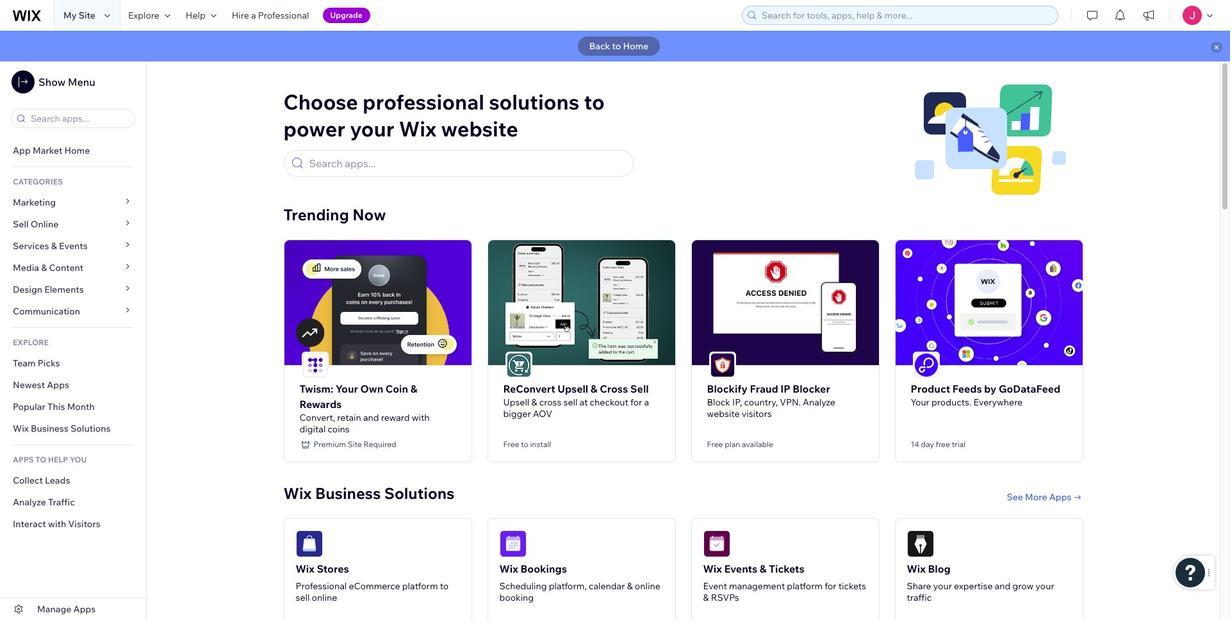 Task type: describe. For each thing, give the bounding box(es) containing it.
site for my
[[79, 10, 95, 21]]

sidebar element
[[0, 62, 147, 620]]

back to home
[[589, 40, 649, 52]]

services & events link
[[0, 235, 146, 257]]

product feeds by godatafeed icon image
[[914, 353, 939, 377]]

cross
[[600, 382, 628, 395]]

newest apps link
[[0, 374, 146, 396]]

bookings
[[521, 562, 567, 575]]

upgrade button
[[323, 8, 370, 23]]

blockify fraud ip blocker poster image
[[692, 240, 879, 365]]

product
[[911, 382, 951, 395]]

online
[[31, 219, 59, 230]]

blockify
[[707, 382, 748, 395]]

hire
[[232, 10, 249, 21]]

at
[[580, 396, 588, 408]]

to inside the wix stores professional ecommerce platform to sell online
[[440, 580, 449, 592]]

your inside product feeds by godatafeed your products. everywhere
[[911, 396, 930, 408]]

blocker
[[793, 382, 830, 395]]

twism: your own coin & rewards icon image
[[303, 353, 327, 377]]

analyze traffic
[[13, 497, 75, 508]]

reconvert upsell & cross sell icon image
[[507, 353, 531, 377]]

booking
[[500, 592, 534, 603]]

solutions
[[489, 89, 580, 115]]

ip
[[781, 382, 791, 395]]

rewards
[[300, 398, 342, 411]]

1 horizontal spatial search apps... field
[[305, 151, 627, 176]]

wix inside wix events & tickets event management platform for tickets & rsvps
[[703, 562, 722, 575]]

collect
[[13, 475, 43, 486]]

trial
[[952, 439, 966, 449]]

available
[[742, 439, 773, 449]]

wix bookings logo image
[[500, 530, 526, 557]]

team picks link
[[0, 352, 146, 374]]

apps for newest apps
[[47, 379, 69, 391]]

team
[[13, 358, 36, 369]]

expertise
[[954, 580, 993, 592]]

picks
[[38, 358, 60, 369]]

media
[[13, 262, 39, 274]]

interact with visitors link
[[0, 513, 146, 535]]

blog
[[928, 562, 951, 575]]

& down reconvert
[[532, 396, 537, 408]]

1 vertical spatial solutions
[[384, 484, 455, 503]]

wix inside choose professional solutions to power your wix website
[[399, 116, 437, 142]]

tickets
[[769, 562, 805, 575]]

platform inside the wix stores professional ecommerce platform to sell online
[[402, 580, 438, 592]]

2 horizontal spatial apps
[[1050, 491, 1072, 503]]

content
[[49, 262, 84, 274]]

professional for a
[[258, 10, 309, 21]]

a inside reconvert upsell & cross sell upsell & cross sell at checkout for a bigger aov
[[644, 396, 649, 408]]

app market home
[[13, 145, 90, 156]]

marketing link
[[0, 192, 146, 213]]

reconvert upsell & cross sell upsell & cross sell at checkout for a bigger aov
[[503, 382, 649, 420]]

0 horizontal spatial upsell
[[503, 396, 530, 408]]

management
[[729, 580, 785, 592]]

wix stores logo image
[[296, 530, 323, 557]]

ecommerce
[[349, 580, 400, 592]]

app market home link
[[0, 140, 146, 162]]

home for back to home
[[623, 40, 649, 52]]

website inside choose professional solutions to power your wix website
[[441, 116, 518, 142]]

see more apps button
[[1007, 491, 1083, 503]]

14
[[911, 439, 920, 449]]

upgrade
[[330, 10, 363, 20]]

see
[[1007, 491, 1023, 503]]

with inside sidebar element
[[48, 518, 66, 530]]

app
[[13, 145, 31, 156]]

day
[[921, 439, 934, 449]]

wix events & tickets event management platform for tickets & rsvps
[[703, 562, 866, 603]]

1 horizontal spatial upsell
[[558, 382, 588, 395]]

premium
[[314, 439, 346, 449]]

events inside wix events & tickets event management platform for tickets & rsvps
[[724, 562, 758, 575]]

marketing
[[13, 197, 56, 208]]

design elements
[[13, 284, 84, 295]]

home for app market home
[[64, 145, 90, 156]]

for inside reconvert upsell & cross sell upsell & cross sell at checkout for a bigger aov
[[631, 396, 642, 408]]

show
[[38, 76, 66, 88]]

professional for stores
[[296, 580, 347, 592]]

events inside sidebar element
[[59, 240, 88, 252]]

twism:
[[300, 382, 333, 395]]

website inside blockify fraud ip blocker block ip, country, vpn. analyze website visitors
[[707, 408, 740, 420]]

feeds
[[953, 382, 982, 395]]

wix business solutions inside wix business solutions link
[[13, 423, 111, 435]]

search apps... field inside sidebar element
[[27, 110, 131, 128]]

0 vertical spatial a
[[251, 10, 256, 21]]

visitors
[[742, 408, 772, 420]]

free plan available
[[707, 439, 773, 449]]

show menu
[[38, 76, 95, 88]]

country,
[[744, 396, 778, 408]]

& inside the wix bookings scheduling platform, calendar & online booking
[[627, 580, 633, 592]]

now
[[353, 205, 386, 224]]

1 horizontal spatial your
[[934, 580, 952, 592]]

share
[[907, 580, 932, 592]]

convert,
[[300, 412, 335, 423]]

sell inside reconvert upsell & cross sell upsell & cross sell at checkout for a bigger aov
[[631, 382, 649, 395]]

media & content
[[13, 262, 84, 274]]

solutions inside sidebar element
[[70, 423, 111, 435]]

2 horizontal spatial your
[[1036, 580, 1055, 592]]

popular this month
[[13, 401, 95, 413]]

bigger
[[503, 408, 531, 420]]

online inside the wix bookings scheduling platform, calendar & online booking
[[635, 580, 661, 592]]

wix inside the wix bookings scheduling platform, calendar & online booking
[[500, 562, 518, 575]]

communication link
[[0, 301, 146, 322]]

manage apps link
[[0, 599, 146, 620]]

collect leads link
[[0, 470, 146, 492]]

services & events
[[13, 240, 88, 252]]

to inside choose professional solutions to power your wix website
[[584, 89, 605, 115]]

to
[[35, 455, 46, 465]]

reconvert
[[503, 382, 555, 395]]

checkout
[[590, 396, 629, 408]]

show menu button
[[12, 70, 95, 94]]

apps
[[13, 455, 34, 465]]

categories
[[13, 177, 63, 186]]

choose
[[284, 89, 358, 115]]

my site
[[63, 10, 95, 21]]

blockify fraud ip blocker icon image
[[710, 353, 735, 377]]

event
[[703, 580, 727, 592]]

back to home button
[[578, 37, 660, 56]]

collect leads
[[13, 475, 70, 486]]



Task type: locate. For each thing, give the bounding box(es) containing it.
wix down popular
[[13, 423, 29, 435]]

platform
[[402, 580, 438, 592], [787, 580, 823, 592]]

upsell down reconvert
[[503, 396, 530, 408]]

plan
[[725, 439, 740, 449]]

1 horizontal spatial solutions
[[384, 484, 455, 503]]

for
[[631, 396, 642, 408], [825, 580, 837, 592]]

professional right hire
[[258, 10, 309, 21]]

free for blockify fraud ip blocker
[[707, 439, 723, 449]]

wix events & tickets logo image
[[703, 530, 730, 557]]

1 horizontal spatial your
[[911, 396, 930, 408]]

manage apps
[[37, 604, 96, 615]]

0 horizontal spatial sell
[[296, 592, 310, 603]]

free to install
[[503, 439, 551, 449]]

0 vertical spatial apps
[[47, 379, 69, 391]]

& inside twism: your own coin & rewards convert, retain and reward with digital coins
[[411, 382, 418, 395]]

2 free from the left
[[707, 439, 723, 449]]

sell
[[564, 396, 578, 408], [296, 592, 310, 603]]

to inside button
[[612, 40, 621, 52]]

sell left at
[[564, 396, 578, 408]]

coins
[[328, 423, 350, 435]]

2 vertical spatial apps
[[73, 604, 96, 615]]

you
[[70, 455, 87, 465]]

0 vertical spatial professional
[[258, 10, 309, 21]]

with inside twism: your own coin & rewards convert, retain and reward with digital coins
[[412, 412, 430, 423]]

analyze down blocker
[[803, 396, 836, 408]]

search apps... field up app market home link
[[27, 110, 131, 128]]

apps for manage apps
[[73, 604, 96, 615]]

& right coin
[[411, 382, 418, 395]]

1 free from the left
[[503, 439, 519, 449]]

site right my
[[79, 10, 95, 21]]

this
[[47, 401, 65, 413]]

1 vertical spatial wix business solutions
[[284, 484, 455, 503]]

professional
[[363, 89, 484, 115]]

1 horizontal spatial with
[[412, 412, 430, 423]]

wix blog logo image
[[907, 530, 934, 557]]

1 vertical spatial for
[[825, 580, 837, 592]]

0 vertical spatial wix business solutions
[[13, 423, 111, 435]]

0 horizontal spatial business
[[31, 423, 68, 435]]

reconvert upsell & cross sell poster image
[[488, 240, 675, 365]]

2 platform from the left
[[787, 580, 823, 592]]

0 horizontal spatial wix business solutions
[[13, 423, 111, 435]]

0 vertical spatial sell
[[564, 396, 578, 408]]

1 horizontal spatial analyze
[[803, 396, 836, 408]]

& left rsvps
[[703, 592, 709, 603]]

1 vertical spatial and
[[995, 580, 1011, 592]]

1 vertical spatial analyze
[[13, 497, 46, 508]]

0 horizontal spatial your
[[350, 116, 394, 142]]

sell inside sell online link
[[13, 219, 29, 230]]

rsvps
[[711, 592, 739, 603]]

team picks
[[13, 358, 60, 369]]

0 vertical spatial business
[[31, 423, 68, 435]]

free for reconvert upsell & cross sell
[[503, 439, 519, 449]]

menu
[[68, 76, 95, 88]]

apps right more
[[1050, 491, 1072, 503]]

a right checkout
[[644, 396, 649, 408]]

your
[[336, 382, 358, 395], [911, 396, 930, 408]]

reward
[[381, 412, 410, 423]]

& left cross
[[591, 382, 598, 395]]

0 horizontal spatial for
[[631, 396, 642, 408]]

1 horizontal spatial site
[[348, 439, 362, 449]]

market
[[33, 145, 62, 156]]

and inside wix blog share your expertise and grow your traffic
[[995, 580, 1011, 592]]

by
[[985, 382, 997, 395]]

traffic
[[907, 592, 932, 603]]

online right calendar
[[635, 580, 661, 592]]

blockify fraud ip blocker block ip, country, vpn. analyze website visitors
[[707, 382, 836, 420]]

0 vertical spatial for
[[631, 396, 642, 408]]

1 horizontal spatial apps
[[73, 604, 96, 615]]

to
[[612, 40, 621, 52], [584, 89, 605, 115], [521, 439, 529, 449], [440, 580, 449, 592]]

& right media
[[41, 262, 47, 274]]

sell down wix stores logo
[[296, 592, 310, 603]]

1 vertical spatial search apps... field
[[305, 151, 627, 176]]

0 horizontal spatial solutions
[[70, 423, 111, 435]]

power
[[284, 116, 345, 142]]

1 horizontal spatial sell
[[631, 382, 649, 395]]

online down stores
[[312, 592, 337, 603]]

1 horizontal spatial business
[[315, 484, 381, 503]]

1 horizontal spatial and
[[995, 580, 1011, 592]]

0 horizontal spatial free
[[503, 439, 519, 449]]

1 vertical spatial professional
[[296, 580, 347, 592]]

0 horizontal spatial online
[[312, 592, 337, 603]]

your down blog
[[934, 580, 952, 592]]

0 horizontal spatial and
[[363, 412, 379, 423]]

products.
[[932, 396, 972, 408]]

website down solutions
[[441, 116, 518, 142]]

cross
[[539, 396, 562, 408]]

1 vertical spatial events
[[724, 562, 758, 575]]

product feeds by godatafeed poster image
[[896, 240, 1083, 365]]

calendar
[[589, 580, 625, 592]]

and inside twism: your own coin & rewards convert, retain and reward with digital coins
[[363, 412, 379, 423]]

search apps... field down choose professional solutions to power your wix website
[[305, 151, 627, 176]]

&
[[51, 240, 57, 252], [41, 262, 47, 274], [411, 382, 418, 395], [591, 382, 598, 395], [532, 396, 537, 408], [760, 562, 767, 575], [627, 580, 633, 592], [703, 592, 709, 603]]

business down popular this month
[[31, 423, 68, 435]]

0 vertical spatial solutions
[[70, 423, 111, 435]]

business inside sidebar element
[[31, 423, 68, 435]]

0 horizontal spatial events
[[59, 240, 88, 252]]

1 vertical spatial business
[[315, 484, 381, 503]]

home right market
[[64, 145, 90, 156]]

with right "reward"
[[412, 412, 430, 423]]

1 horizontal spatial website
[[707, 408, 740, 420]]

retain
[[337, 412, 361, 423]]

0 horizontal spatial your
[[336, 382, 358, 395]]

see more apps
[[1007, 491, 1072, 503]]

0 horizontal spatial website
[[441, 116, 518, 142]]

help
[[186, 10, 206, 21]]

free left install
[[503, 439, 519, 449]]

online inside the wix stores professional ecommerce platform to sell online
[[312, 592, 337, 603]]

1 vertical spatial sell
[[631, 382, 649, 395]]

0 vertical spatial upsell
[[558, 382, 588, 395]]

scheduling
[[500, 580, 547, 592]]

0 horizontal spatial search apps... field
[[27, 110, 131, 128]]

0 vertical spatial home
[[623, 40, 649, 52]]

with down "traffic"
[[48, 518, 66, 530]]

professional down stores
[[296, 580, 347, 592]]

0 vertical spatial site
[[79, 10, 95, 21]]

0 vertical spatial your
[[336, 382, 358, 395]]

home right back
[[623, 40, 649, 52]]

wix down wix stores logo
[[296, 562, 315, 575]]

interact
[[13, 518, 46, 530]]

apps to help you
[[13, 455, 87, 465]]

1 horizontal spatial a
[[644, 396, 649, 408]]

1 horizontal spatial home
[[623, 40, 649, 52]]

free
[[936, 439, 950, 449]]

manage
[[37, 604, 71, 615]]

sell inside the wix stores professional ecommerce platform to sell online
[[296, 592, 310, 603]]

your inside choose professional solutions to power your wix website
[[350, 116, 394, 142]]

0 vertical spatial search apps... field
[[27, 110, 131, 128]]

digital
[[300, 423, 326, 435]]

business
[[31, 423, 68, 435], [315, 484, 381, 503]]

wix blog share your expertise and grow your traffic
[[907, 562, 1055, 603]]

twism: your own coin & rewards convert, retain and reward with digital coins
[[300, 382, 430, 435]]

0 vertical spatial analyze
[[803, 396, 836, 408]]

premium site required
[[314, 439, 396, 449]]

home inside sidebar element
[[64, 145, 90, 156]]

wix down professional
[[399, 116, 437, 142]]

1 horizontal spatial events
[[724, 562, 758, 575]]

wix bookings scheduling platform, calendar & online booking
[[500, 562, 661, 603]]

1 vertical spatial website
[[707, 408, 740, 420]]

wix business solutions link
[[0, 418, 146, 440]]

1 vertical spatial a
[[644, 396, 649, 408]]

more
[[1025, 491, 1048, 503]]

Search for tools, apps, help & more... field
[[758, 6, 1054, 24]]

vpn.
[[780, 396, 801, 408]]

& right calendar
[[627, 580, 633, 592]]

1 horizontal spatial sell
[[564, 396, 578, 408]]

site
[[79, 10, 95, 21], [348, 439, 362, 449]]

1 vertical spatial with
[[48, 518, 66, 530]]

home inside button
[[623, 40, 649, 52]]

for left tickets
[[825, 580, 837, 592]]

0 horizontal spatial with
[[48, 518, 66, 530]]

newest apps
[[13, 379, 69, 391]]

your left own
[[336, 382, 358, 395]]

your
[[350, 116, 394, 142], [934, 580, 952, 592], [1036, 580, 1055, 592]]

coin
[[386, 382, 408, 395]]

professional
[[258, 10, 309, 21], [296, 580, 347, 592]]

0 horizontal spatial sell
[[13, 219, 29, 230]]

wix inside sidebar element
[[13, 423, 29, 435]]

1 vertical spatial home
[[64, 145, 90, 156]]

0 vertical spatial website
[[441, 116, 518, 142]]

services
[[13, 240, 49, 252]]

website down 'blockify'
[[707, 408, 740, 420]]

communication
[[13, 306, 82, 317]]

site down the coins on the bottom left
[[348, 439, 362, 449]]

1 vertical spatial apps
[[1050, 491, 1072, 503]]

sell right cross
[[631, 382, 649, 395]]

own
[[361, 382, 383, 395]]

0 vertical spatial with
[[412, 412, 430, 423]]

wix business solutions down required
[[284, 484, 455, 503]]

your down product
[[911, 396, 930, 408]]

and right retain
[[363, 412, 379, 423]]

sell online link
[[0, 213, 146, 235]]

platform right ecommerce in the bottom left of the page
[[402, 580, 438, 592]]

1 vertical spatial sell
[[296, 592, 310, 603]]

1 horizontal spatial online
[[635, 580, 661, 592]]

business down premium site required
[[315, 484, 381, 503]]

1 horizontal spatial free
[[707, 439, 723, 449]]

and left grow
[[995, 580, 1011, 592]]

1 horizontal spatial platform
[[787, 580, 823, 592]]

newest
[[13, 379, 45, 391]]

site for premium
[[348, 439, 362, 449]]

1 horizontal spatial for
[[825, 580, 837, 592]]

analyze up interact
[[13, 497, 46, 508]]

for right checkout
[[631, 396, 642, 408]]

for inside wix events & tickets event management platform for tickets & rsvps
[[825, 580, 837, 592]]

media & content link
[[0, 257, 146, 279]]

apps up this at the bottom
[[47, 379, 69, 391]]

0 horizontal spatial a
[[251, 10, 256, 21]]

sell
[[13, 219, 29, 230], [631, 382, 649, 395]]

1 platform from the left
[[402, 580, 438, 592]]

block
[[707, 396, 731, 408]]

design elements link
[[0, 279, 146, 301]]

0 horizontal spatial analyze
[[13, 497, 46, 508]]

events down sell online link
[[59, 240, 88, 252]]

wix up scheduling
[[500, 562, 518, 575]]

0 horizontal spatial platform
[[402, 580, 438, 592]]

wix stores professional ecommerce platform to sell online
[[296, 562, 449, 603]]

& up media & content at the top left of page
[[51, 240, 57, 252]]

twism: your own coin & rewards poster image
[[284, 240, 471, 365]]

aov
[[533, 408, 552, 420]]

your right grow
[[1036, 580, 1055, 592]]

1 horizontal spatial wix business solutions
[[284, 484, 455, 503]]

0 vertical spatial and
[[363, 412, 379, 423]]

help
[[48, 455, 68, 465]]

sell left online
[[13, 219, 29, 230]]

solutions
[[70, 423, 111, 435], [384, 484, 455, 503]]

upsell up at
[[558, 382, 588, 395]]

and
[[363, 412, 379, 423], [995, 580, 1011, 592]]

0 vertical spatial sell
[[13, 219, 29, 230]]

analyze inside 'link'
[[13, 497, 46, 508]]

platform down "tickets"
[[787, 580, 823, 592]]

apps
[[47, 379, 69, 391], [1050, 491, 1072, 503], [73, 604, 96, 615]]

professional inside the wix stores professional ecommerce platform to sell online
[[296, 580, 347, 592]]

sell inside reconvert upsell & cross sell upsell & cross sell at checkout for a bigger aov
[[564, 396, 578, 408]]

help button
[[178, 0, 224, 31]]

0 vertical spatial events
[[59, 240, 88, 252]]

wix up share
[[907, 562, 926, 575]]

design
[[13, 284, 42, 295]]

month
[[67, 401, 95, 413]]

1 vertical spatial site
[[348, 439, 362, 449]]

Search apps... field
[[27, 110, 131, 128], [305, 151, 627, 176]]

0 horizontal spatial home
[[64, 145, 90, 156]]

solutions down required
[[384, 484, 455, 503]]

explore
[[128, 10, 159, 21]]

install
[[530, 439, 551, 449]]

0 horizontal spatial apps
[[47, 379, 69, 391]]

0 horizontal spatial site
[[79, 10, 95, 21]]

& up management
[[760, 562, 767, 575]]

analyze inside blockify fraud ip blocker block ip, country, vpn. analyze website visitors
[[803, 396, 836, 408]]

1 vertical spatial your
[[911, 396, 930, 408]]

wix inside the wix stores professional ecommerce platform to sell online
[[296, 562, 315, 575]]

your right the power
[[350, 116, 394, 142]]

wix up wix stores logo
[[284, 484, 312, 503]]

events up management
[[724, 562, 758, 575]]

back to home alert
[[0, 31, 1231, 62]]

a right hire
[[251, 10, 256, 21]]

ip,
[[733, 396, 742, 408]]

trending
[[284, 205, 349, 224]]

upsell
[[558, 382, 588, 395], [503, 396, 530, 408]]

traffic
[[48, 497, 75, 508]]

free left plan
[[707, 439, 723, 449]]

grow
[[1013, 580, 1034, 592]]

1 vertical spatial upsell
[[503, 396, 530, 408]]

wix up "event"
[[703, 562, 722, 575]]

a
[[251, 10, 256, 21], [644, 396, 649, 408]]

apps right manage in the left bottom of the page
[[73, 604, 96, 615]]

wix business solutions down this at the bottom
[[13, 423, 111, 435]]

your inside twism: your own coin & rewards convert, retain and reward with digital coins
[[336, 382, 358, 395]]

godatafeed
[[999, 382, 1061, 395]]

solutions down month
[[70, 423, 111, 435]]

platform inside wix events & tickets event management platform for tickets & rsvps
[[787, 580, 823, 592]]

popular
[[13, 401, 45, 413]]

wix inside wix blog share your expertise and grow your traffic
[[907, 562, 926, 575]]



Task type: vqa. For each thing, say whether or not it's contained in the screenshot.


